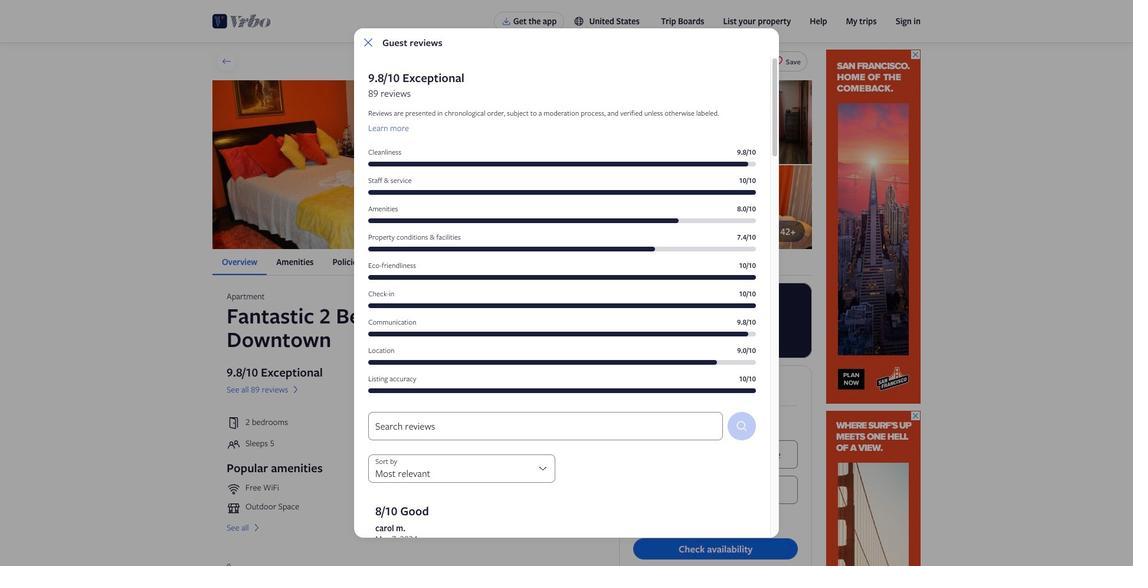 Task type: locate. For each thing, give the bounding box(es) containing it.
show all 42 images image
[[765, 226, 776, 237]]

0 vertical spatial medium image
[[291, 384, 301, 395]]

room image
[[213, 80, 512, 249], [513, 80, 662, 164], [663, 80, 812, 164], [513, 165, 662, 249], [663, 165, 812, 249]]

1 vertical spatial medium image
[[251, 523, 262, 533]]

None text field
[[368, 412, 723, 440]]

medium image
[[291, 384, 301, 395], [251, 523, 262, 533]]

list
[[213, 249, 812, 275]]

cancel, go back to hotel details. image
[[361, 35, 376, 50]]

small image
[[634, 413, 644, 424]]

see all properties image
[[221, 56, 232, 67]]

search button image
[[735, 419, 749, 433]]

dialog
[[354, 28, 779, 566]]

vrbo logo image
[[213, 12, 271, 31]]

list item
[[227, 482, 410, 497], [415, 482, 598, 497], [227, 501, 410, 516], [415, 501, 598, 516]]



Task type: describe. For each thing, give the bounding box(es) containing it.
small image
[[574, 16, 585, 27]]

0 horizontal spatial medium image
[[251, 523, 262, 533]]

download the app button image
[[502, 17, 511, 26]]

1 horizontal spatial medium image
[[291, 384, 301, 395]]



Task type: vqa. For each thing, say whether or not it's contained in the screenshot.
Cancel, Go Back To Hotel Details. icon
yes



